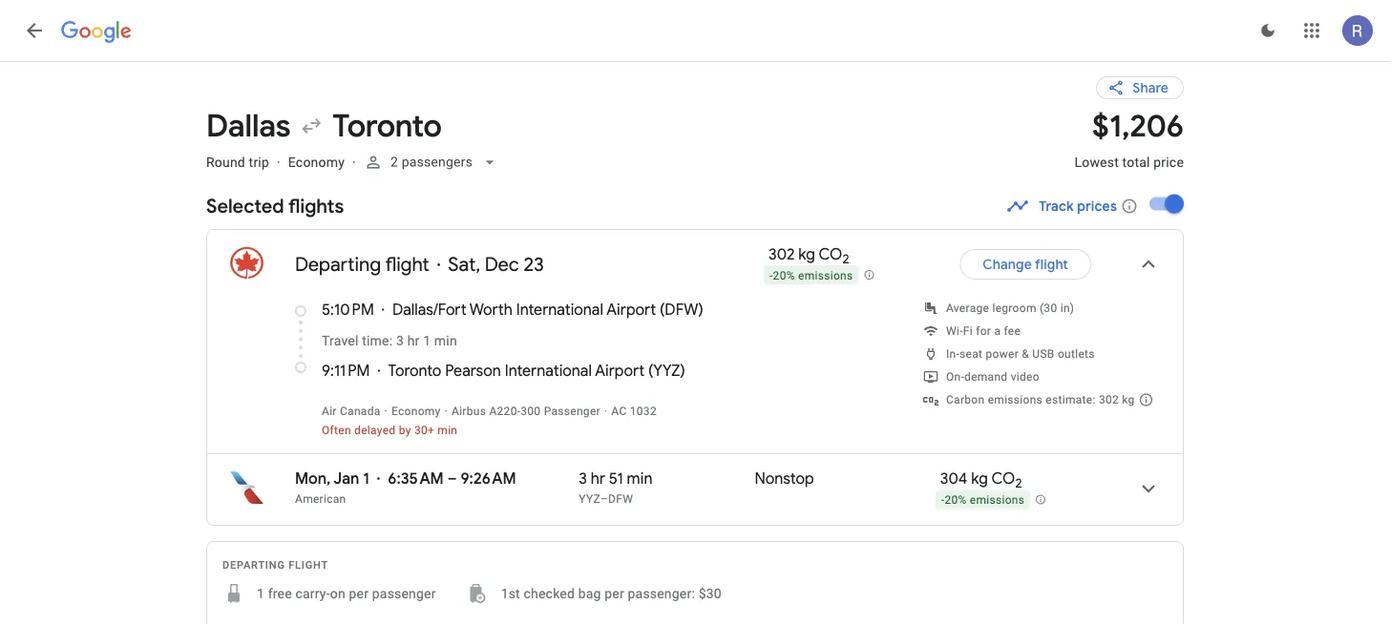 Task type: describe. For each thing, give the bounding box(es) containing it.
round trip
[[206, 154, 269, 170]]

emissions for 302 kg co
[[798, 269, 853, 282]]

1 vertical spatial departing flight
[[223, 559, 328, 571]]

toronto for toronto pearson international airport (yyz)
[[388, 362, 442, 381]]

2 horizontal spatial 1
[[423, 333, 431, 349]]

learn more about tracked prices image
[[1121, 198, 1138, 215]]

canada
[[340, 405, 381, 418]]

1 vertical spatial 1
[[363, 470, 369, 489]]

kg for 304 kg co
[[971, 470, 988, 489]]

toronto pearson international airport (yyz)
[[388, 362, 686, 381]]

0 vertical spatial  image
[[352, 154, 356, 170]]

dfw
[[608, 493, 633, 506]]

mon, jan 1
[[295, 470, 369, 489]]

prices
[[1077, 198, 1117, 215]]

dallas/fort worth international airport (dfw)
[[392, 301, 704, 320]]

video
[[1011, 371, 1040, 384]]

passengers
[[402, 154, 473, 170]]

Departure time: 6:35 AM. text field
[[388, 470, 444, 489]]

302 kg co 2
[[769, 245, 849, 267]]

302 inside 302 kg co 2
[[769, 245, 795, 265]]

selected
[[206, 194, 284, 218]]

1 vertical spatial departing
[[223, 559, 285, 571]]

kg for 302 kg co
[[799, 245, 815, 265]]

co for 304 kg co
[[992, 470, 1016, 489]]

price
[[1154, 154, 1184, 170]]

 image inside return flight on monday, january 1. leaves toronto pearson international airport at 6:35 am on monday, january 1 and arrives at dallas/fort worth international airport at 9:26 am on monday, january 1. "element"
[[377, 470, 380, 489]]

sat,
[[448, 252, 480, 276]]

a220-
[[489, 405, 521, 418]]

ac 1032
[[612, 405, 657, 418]]

yyz
[[579, 493, 601, 506]]

$30
[[699, 586, 722, 602]]

carbon emissions estimate: 302 kilograms element
[[946, 394, 1135, 407]]

1st
[[501, 586, 520, 602]]

dec
[[485, 252, 519, 276]]

carry-
[[296, 586, 330, 602]]

fee
[[1004, 325, 1021, 338]]

toronto for toronto
[[333, 106, 442, 146]]

share button
[[1097, 76, 1184, 99]]

3 hr 51 min yyz – dfw
[[579, 470, 653, 506]]

9:26 am
[[461, 470, 516, 489]]

hr inside 3 hr 51 min yyz – dfw
[[591, 470, 605, 489]]

seat
[[960, 348, 983, 361]]

1206 us dollars element
[[1093, 106, 1184, 146]]

fi
[[963, 325, 973, 338]]

2 for 302 kg co
[[843, 251, 849, 267]]

1 vertical spatial emissions
[[988, 394, 1043, 407]]

selected flights
[[206, 194, 344, 218]]

1 vertical spatial min
[[438, 424, 458, 438]]

change flight button
[[960, 242, 1092, 287]]

(yyz)
[[648, 362, 686, 381]]

30+
[[414, 424, 435, 438]]

2 passengers button
[[356, 139, 507, 185]]

on-demand video
[[946, 371, 1040, 384]]

passenger:
[[628, 586, 695, 602]]

- for 304
[[941, 494, 945, 507]]

jan
[[334, 470, 359, 489]]

on
[[330, 586, 346, 602]]

change appearance image
[[1245, 8, 1291, 53]]

Dallas to Toronto and back text field
[[206, 106, 1052, 146]]

1 per from the left
[[349, 586, 369, 602]]

flight inside button
[[1035, 256, 1069, 273]]

trip
[[249, 154, 269, 170]]

dallas
[[206, 106, 291, 146]]

per inside 'element'
[[605, 586, 624, 602]]

23
[[524, 252, 544, 276]]

worth
[[470, 301, 513, 320]]

time:
[[362, 333, 393, 349]]

wi-fi for a fee
[[946, 325, 1021, 338]]

loading results progress bar
[[0, 61, 1390, 65]]

legroom
[[993, 302, 1037, 315]]

first checked bag costs 30 us dollars per passenger element
[[467, 583, 722, 606]]

 image left airbus
[[445, 405, 448, 418]]

outlets
[[1058, 348, 1095, 361]]

change
[[983, 256, 1032, 273]]

in-seat power & usb outlets
[[946, 348, 1095, 361]]

air canada
[[322, 405, 381, 418]]

delayed
[[354, 424, 396, 438]]

wi-
[[946, 325, 963, 338]]

pearson
[[445, 362, 501, 381]]

in)
[[1061, 302, 1075, 315]]

1 vertical spatial kg
[[1122, 394, 1135, 407]]

on-
[[946, 371, 965, 384]]

304
[[940, 470, 968, 489]]

sat, dec 23
[[448, 252, 544, 276]]

passenger
[[544, 405, 601, 418]]

flight details. return flight on monday, january 1. leaves toronto pearson international airport at 6:35 am on monday, january 1 and arrives at dallas/fort worth international airport at 9:26 am on monday, january 1. image
[[1126, 466, 1172, 512]]

power
[[986, 348, 1019, 361]]

passenger
[[372, 586, 436, 602]]

Arrival time: 9:11 PM. text field
[[322, 362, 370, 381]]

- for 302
[[770, 269, 773, 282]]

304 kg co 2
[[940, 470, 1022, 492]]

0 horizontal spatial –
[[448, 470, 457, 489]]

share
[[1133, 79, 1169, 96]]

lowest
[[1075, 154, 1119, 170]]

international for worth
[[516, 301, 603, 320]]

1 free carry-on per passenger
[[257, 586, 436, 602]]

2 for 304 kg co
[[1016, 475, 1022, 492]]

3 inside 3 hr 51 min yyz – dfw
[[579, 470, 587, 489]]

2 passengers
[[390, 154, 473, 170]]

average legroom (30 in)
[[946, 302, 1075, 315]]

airbus a220-300 passenger
[[452, 405, 601, 418]]

20% for 304
[[945, 494, 967, 507]]

travel time: 3 hr 1 min
[[322, 333, 457, 349]]

 image left sat,
[[437, 253, 441, 276]]

1 vertical spatial  image
[[604, 405, 608, 418]]

travel
[[322, 333, 359, 349]]

1st checked bag per passenger: $30
[[501, 586, 722, 602]]



Task type: vqa. For each thing, say whether or not it's contained in the screenshot.
for
yes



Task type: locate. For each thing, give the bounding box(es) containing it.
hr
[[407, 333, 420, 349], [591, 470, 605, 489]]

- down 302 kg co 2
[[770, 269, 773, 282]]

1 vertical spatial 20%
[[945, 494, 967, 507]]

 image
[[277, 154, 281, 170], [437, 253, 441, 276], [445, 405, 448, 418], [377, 470, 380, 489]]

1 down dallas/fort
[[423, 333, 431, 349]]

co
[[819, 245, 843, 265], [992, 470, 1016, 489]]

min right 51
[[627, 470, 653, 489]]

-20% emissions down 302 kg co 2
[[770, 269, 853, 282]]

1 horizontal spatial departing
[[295, 252, 381, 276]]

–
[[448, 470, 457, 489], [601, 493, 608, 506]]

checked
[[524, 586, 575, 602]]

0 horizontal spatial 2
[[390, 154, 398, 170]]

1 horizontal spatial per
[[605, 586, 624, 602]]

0 vertical spatial 302
[[769, 245, 795, 265]]

1 vertical spatial toronto
[[388, 362, 442, 381]]

emissions down 302 kg co 2
[[798, 269, 853, 282]]

demand
[[965, 371, 1008, 384]]

-20% emissions
[[770, 269, 853, 282], [941, 494, 1025, 507]]

total duration 3 hr 51 min. element
[[579, 470, 755, 492]]

economy up 30+ on the bottom left of the page
[[392, 405, 441, 418]]

return flight on monday, january 1. leaves toronto pearson international airport at 6:35 am on monday, january 1 and arrives at dallas/fort worth international airport at 9:26 am on monday, january 1. element
[[295, 470, 516, 489]]

-20% emissions for 302
[[770, 269, 853, 282]]

6:35 am – 9:26 am
[[388, 470, 516, 489]]

emissions for 304 kg co
[[970, 494, 1025, 507]]

&
[[1022, 348, 1030, 361]]

1 horizontal spatial 3
[[579, 470, 587, 489]]

1 horizontal spatial  image
[[604, 405, 608, 418]]

0 horizontal spatial 302
[[769, 245, 795, 265]]

dallas/fort
[[392, 301, 467, 320]]

0 vertical spatial co
[[819, 245, 843, 265]]

american
[[295, 493, 346, 506]]

a
[[995, 325, 1001, 338]]

airbus
[[452, 405, 486, 418]]

1 vertical spatial 302
[[1099, 394, 1119, 407]]

emissions down '304 kg co 2'
[[970, 494, 1025, 507]]

(dfw)
[[660, 301, 704, 320]]

2 vertical spatial emissions
[[970, 494, 1025, 507]]

bag
[[578, 586, 601, 602]]

1 vertical spatial -20% emissions
[[941, 494, 1025, 507]]

 image
[[352, 154, 356, 170], [604, 405, 608, 418]]

departing up 5:10 pm
[[295, 252, 381, 276]]

co inside '304 kg co 2'
[[992, 470, 1016, 489]]

6:35 am
[[388, 470, 444, 489]]

min inside 3 hr 51 min yyz – dfw
[[627, 470, 653, 489]]

0 vertical spatial emissions
[[798, 269, 853, 282]]

0 horizontal spatial economy
[[288, 154, 345, 170]]

$1,206
[[1093, 106, 1184, 146]]

1 horizontal spatial 2
[[843, 251, 849, 267]]

Arrival time: 9:26 AM. text field
[[461, 470, 516, 489]]

1 vertical spatial co
[[992, 470, 1016, 489]]

1 horizontal spatial -20% emissions
[[941, 494, 1025, 507]]

 image left ac 1032
[[604, 405, 608, 418]]

2 horizontal spatial kg
[[1122, 394, 1135, 407]]

0 vertical spatial departing flight
[[295, 252, 429, 276]]

track prices
[[1039, 198, 1117, 215]]

0 horizontal spatial -20% emissions
[[770, 269, 853, 282]]

list
[[207, 230, 1183, 525]]

list containing departing flight
[[207, 230, 1183, 525]]

carbon emissions estimate: 302 kg
[[946, 394, 1135, 407]]

2 inside '304 kg co 2'
[[1016, 475, 1022, 492]]

toronto down travel time: 3 hr 1 min
[[388, 362, 442, 381]]

1 right jan
[[363, 470, 369, 489]]

usb
[[1033, 348, 1055, 361]]

$1,206 lowest total price
[[1075, 106, 1184, 170]]

emissions down video
[[988, 394, 1043, 407]]

round
[[206, 154, 245, 170]]

kg
[[799, 245, 815, 265], [1122, 394, 1135, 407], [971, 470, 988, 489]]

1 horizontal spatial kg
[[971, 470, 988, 489]]

0 vertical spatial -20% emissions
[[770, 269, 853, 282]]

20% down 304
[[945, 494, 967, 507]]

toronto up '2 passengers'
[[333, 106, 442, 146]]

per right bag on the bottom
[[605, 586, 624, 602]]

co inside 302 kg co 2
[[819, 245, 843, 265]]

0 vertical spatial 20%
[[773, 269, 795, 282]]

for
[[976, 325, 991, 338]]

airport up ac 1032
[[595, 362, 645, 381]]

airport left the (dfw)
[[607, 301, 656, 320]]

0 vertical spatial airport
[[607, 301, 656, 320]]

(30
[[1040, 302, 1058, 315]]

hr down dallas/fort
[[407, 333, 420, 349]]

international
[[516, 301, 603, 320], [505, 362, 592, 381]]

0 vertical spatial 3
[[396, 333, 404, 349]]

2 vertical spatial min
[[627, 470, 653, 489]]

estimate:
[[1046, 394, 1096, 407]]

0 horizontal spatial co
[[819, 245, 843, 265]]

0 horizontal spatial departing
[[223, 559, 285, 571]]

0 vertical spatial economy
[[288, 154, 345, 170]]

none text field containing $1,206
[[1075, 106, 1184, 187]]

international down 23 on the left top
[[516, 301, 603, 320]]

1 horizontal spatial flight
[[385, 252, 429, 276]]

51
[[609, 470, 623, 489]]

2 horizontal spatial flight
[[1035, 256, 1069, 273]]

1 left free
[[257, 586, 265, 602]]

1 horizontal spatial -
[[941, 494, 945, 507]]

air
[[322, 405, 337, 418]]

flight up (30
[[1035, 256, 1069, 273]]

3
[[396, 333, 404, 349], [579, 470, 587, 489]]

0 horizontal spatial 1
[[257, 586, 265, 602]]

0 horizontal spatial per
[[349, 586, 369, 602]]

0 vertical spatial min
[[434, 333, 457, 349]]

min right 30+ on the bottom left of the page
[[438, 424, 458, 438]]

1 horizontal spatial 302
[[1099, 394, 1119, 407]]

track
[[1039, 198, 1074, 215]]

Departure time: 5:10 PM. text field
[[322, 301, 374, 320]]

1
[[423, 333, 431, 349], [363, 470, 369, 489], [257, 586, 265, 602]]

0 horizontal spatial kg
[[799, 245, 815, 265]]

302
[[769, 245, 795, 265], [1099, 394, 1119, 407]]

emissions
[[798, 269, 853, 282], [988, 394, 1043, 407], [970, 494, 1025, 507]]

mon,
[[295, 470, 331, 489]]

None text field
[[1075, 106, 1184, 187]]

airport
[[607, 301, 656, 320], [595, 362, 645, 381]]

flight up dallas/fort
[[385, 252, 429, 276]]

300
[[521, 405, 541, 418]]

often
[[322, 424, 351, 438]]

2 vertical spatial 1
[[257, 586, 265, 602]]

2 vertical spatial kg
[[971, 470, 988, 489]]

2 per from the left
[[605, 586, 624, 602]]

-20% emissions down '304 kg co 2'
[[941, 494, 1025, 507]]

free
[[268, 586, 292, 602]]

departing
[[295, 252, 381, 276], [223, 559, 285, 571]]

0 horizontal spatial -
[[770, 269, 773, 282]]

0 vertical spatial kg
[[799, 245, 815, 265]]

hr left 51
[[591, 470, 605, 489]]

per right on
[[349, 586, 369, 602]]

3 up yyz
[[579, 470, 587, 489]]

20% for 302
[[773, 269, 795, 282]]

5:10 pm
[[322, 301, 374, 320]]

– left 9:26 am
[[448, 470, 457, 489]]

airport for (dfw)
[[607, 301, 656, 320]]

nonstop
[[755, 470, 814, 489]]

9:11 pm
[[322, 362, 370, 381]]

1 vertical spatial hr
[[591, 470, 605, 489]]

0 vertical spatial toronto
[[333, 106, 442, 146]]

min down dallas/fort
[[434, 333, 457, 349]]

departing up free
[[223, 559, 285, 571]]

0 vertical spatial 1
[[423, 333, 431, 349]]

0 horizontal spatial 3
[[396, 333, 404, 349]]

2 inside popup button
[[390, 154, 398, 170]]

0 vertical spatial departing
[[295, 252, 381, 276]]

– inside 3 hr 51 min yyz – dfw
[[601, 493, 608, 506]]

main content
[[206, 61, 1198, 626]]

by
[[399, 424, 411, 438]]

0 horizontal spatial  image
[[352, 154, 356, 170]]

3 right time:
[[396, 333, 404, 349]]

economy inside list
[[392, 405, 441, 418]]

go back image
[[23, 19, 46, 42]]

main content containing dallas
[[206, 61, 1198, 626]]

2 inside 302 kg co 2
[[843, 251, 849, 267]]

2
[[390, 154, 398, 170], [843, 251, 849, 267], [1016, 475, 1022, 492]]

1 vertical spatial 3
[[579, 470, 587, 489]]

-
[[770, 269, 773, 282], [941, 494, 945, 507]]

carbon
[[946, 394, 985, 407]]

0 vertical spatial -
[[770, 269, 773, 282]]

- down 304
[[941, 494, 945, 507]]

departing flight up free
[[223, 559, 328, 571]]

0 vertical spatial –
[[448, 470, 457, 489]]

1 vertical spatial airport
[[595, 362, 645, 381]]

total
[[1123, 154, 1150, 170]]

flights
[[288, 194, 344, 218]]

0 horizontal spatial flight
[[289, 559, 328, 571]]

flight up carry-
[[289, 559, 328, 571]]

economy up "flights"
[[288, 154, 345, 170]]

1 horizontal spatial economy
[[392, 405, 441, 418]]

0 vertical spatial hr
[[407, 333, 420, 349]]

in-
[[946, 348, 960, 361]]

1 vertical spatial 2
[[843, 251, 849, 267]]

2 horizontal spatial 2
[[1016, 475, 1022, 492]]

departing flight
[[295, 252, 429, 276], [223, 559, 328, 571]]

1 vertical spatial economy
[[392, 405, 441, 418]]

 image right jan
[[377, 470, 380, 489]]

departing flight up 5:10 pm
[[295, 252, 429, 276]]

often delayed by 30+ min
[[322, 424, 458, 438]]

list inside main content
[[207, 230, 1183, 525]]

1 horizontal spatial 1
[[363, 470, 369, 489]]

airport for (yyz)
[[595, 362, 645, 381]]

0 vertical spatial international
[[516, 301, 603, 320]]

1 vertical spatial international
[[505, 362, 592, 381]]

kg inside '304 kg co 2'
[[971, 470, 988, 489]]

0 vertical spatial 2
[[390, 154, 398, 170]]

average
[[946, 302, 990, 315]]

1 horizontal spatial 20%
[[945, 494, 967, 507]]

1 horizontal spatial –
[[601, 493, 608, 506]]

0 horizontal spatial hr
[[407, 333, 420, 349]]

international up 300
[[505, 362, 592, 381]]

0 horizontal spatial 20%
[[773, 269, 795, 282]]

1 vertical spatial –
[[601, 493, 608, 506]]

co for 302 kg co
[[819, 245, 843, 265]]

 image right trip
[[277, 154, 281, 170]]

1 horizontal spatial hr
[[591, 470, 605, 489]]

 image left '2 passengers'
[[352, 154, 356, 170]]

nonstop flight. element
[[755, 470, 814, 492]]

2 vertical spatial 2
[[1016, 475, 1022, 492]]

-20% emissions for 304
[[941, 494, 1025, 507]]

1 horizontal spatial co
[[992, 470, 1016, 489]]

1 vertical spatial -
[[941, 494, 945, 507]]

kg inside 302 kg co 2
[[799, 245, 815, 265]]

toronto
[[333, 106, 442, 146], [388, 362, 442, 381]]

– down total duration 3 hr 51 min. element
[[601, 493, 608, 506]]

20% down 302 kg co 2
[[773, 269, 795, 282]]

change flight
[[983, 256, 1069, 273]]

international for pearson
[[505, 362, 592, 381]]

min
[[434, 333, 457, 349], [438, 424, 458, 438], [627, 470, 653, 489]]



